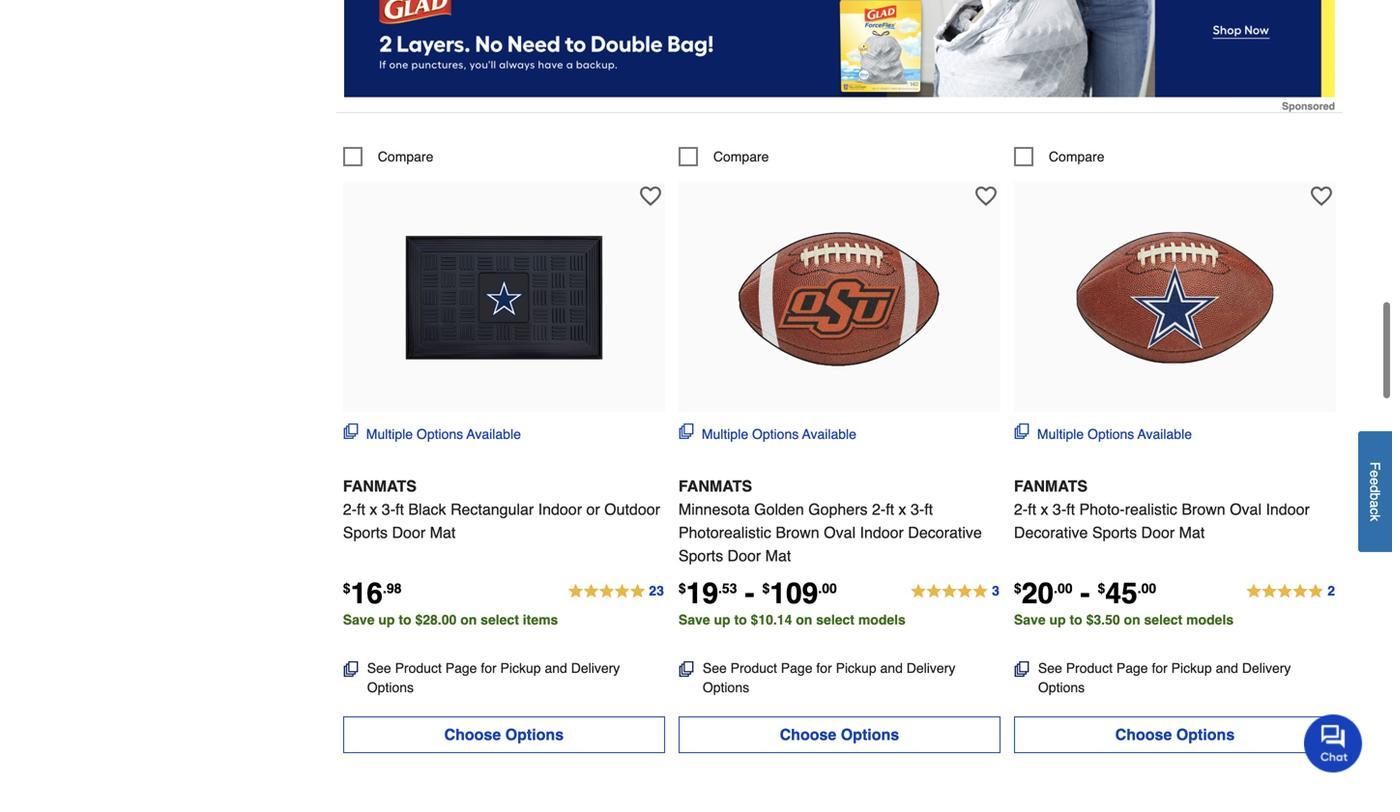 Task type: describe. For each thing, give the bounding box(es) containing it.
1 ft from the left
[[357, 500, 366, 518]]

2 see product page for pickup and delivery options from the left
[[703, 661, 956, 695]]

fanmats for fanmats 2-ft x 3-ft photo-realistic brown oval indoor decorative sports door mat
[[1015, 477, 1088, 495]]

x for sports
[[370, 500, 378, 518]]

3 $ from the left
[[763, 581, 770, 596]]

1 see product page for pickup and delivery options from the left
[[367, 661, 620, 695]]

brown inside fanmats minnesota golden gophers 2-ft x 3-ft photorealistic brown oval indoor decorative sports door mat
[[776, 524, 820, 542]]

1 delivery from the left
[[571, 661, 620, 676]]

mat inside fanmats minnesota golden gophers 2-ft x 3-ft photorealistic brown oval indoor decorative sports door mat
[[766, 547, 792, 565]]

5 stars image for 20
[[1246, 580, 1337, 603]]

3 pickup from the left
[[1172, 661, 1213, 676]]

multiple for 'fanmats 2-ft x 3-ft photo-realistic brown oval indoor decorative sports door mat'
[[1038, 426, 1084, 442]]

16
[[351, 577, 383, 610]]

select for 19
[[817, 612, 855, 628]]

1 heart outline image from the left
[[640, 186, 661, 207]]

choose options for third choose options link from the right
[[445, 726, 564, 744]]

available for multiple options available link for fanmats 2-ft x 3-ft black rectangular indoor or outdoor sports door mat "image"
[[467, 426, 521, 442]]

decorative inside fanmats 2-ft x 3-ft photo-realistic brown oval indoor decorative sports door mat
[[1015, 524, 1089, 542]]

select for 20
[[1145, 612, 1183, 628]]

2 e from the top
[[1368, 478, 1384, 485]]

select for 16
[[481, 612, 519, 628]]

.98
[[383, 581, 402, 596]]

109
[[770, 577, 819, 610]]

fanmats 2-ft x 3-ft photo-realistic brown oval indoor decorative sports door mat
[[1015, 477, 1310, 542]]

23 button
[[567, 580, 665, 603]]

golden
[[755, 500, 804, 518]]

3 and from the left
[[1216, 661, 1239, 676]]

items
[[523, 612, 558, 628]]

5 stars image for 19
[[910, 580, 1001, 603]]

3 button
[[910, 580, 1001, 603]]

fanmats for fanmats 2-ft x 3-ft black rectangular indoor or outdoor sports door mat
[[343, 477, 417, 495]]

or
[[587, 500, 600, 518]]

to for 20
[[1070, 612, 1083, 628]]

2- for 2-ft x 3-ft photo-realistic brown oval indoor decorative sports door mat
[[1015, 500, 1028, 518]]

choose options for 2nd choose options link from the right
[[780, 726, 900, 744]]

2 ft from the left
[[396, 500, 404, 518]]

indoor inside fanmats minnesota golden gophers 2-ft x 3-ft photorealistic brown oval indoor decorative sports door mat
[[860, 524, 904, 542]]

fanmats minnesota golden gophers 2-ft x 3-ft photorealistic brown oval indoor decorative sports door mat
[[679, 477, 983, 565]]

3 see product page for pickup and delivery options from the left
[[1039, 661, 1292, 695]]

fanmats for fanmats minnesota golden gophers 2-ft x 3-ft photorealistic brown oval indoor decorative sports door mat
[[679, 477, 753, 495]]

3- for decorative
[[1053, 500, 1067, 518]]

on for 20
[[1124, 612, 1141, 628]]

up for 16
[[379, 612, 395, 628]]

minnesota
[[679, 500, 750, 518]]

f e e d b a c k button
[[1359, 431, 1393, 552]]

mat inside 'fanmats 2-ft x 3-ft black rectangular indoor or outdoor sports door mat'
[[430, 524, 456, 542]]

$ for 16
[[343, 581, 351, 596]]

mat inside fanmats 2-ft x 3-ft photo-realistic brown oval indoor decorative sports door mat
[[1180, 524, 1206, 542]]

heart outline image
[[1311, 186, 1333, 207]]

- for 45
[[1081, 577, 1091, 610]]

3 choose options link from the left
[[1015, 717, 1337, 753]]

3- inside fanmats minnesota golden gophers 2-ft x 3-ft photorealistic brown oval indoor decorative sports door mat
[[911, 500, 925, 518]]

fanmats 2-ft x 3-ft black rectangular indoor or outdoor sports door mat
[[343, 477, 661, 542]]

compare for 1002879924 "element"
[[714, 149, 769, 164]]

- for 109
[[745, 577, 755, 610]]

2
[[1328, 583, 1336, 599]]

on for 16
[[461, 612, 477, 628]]

chat invite button image
[[1305, 714, 1364, 773]]

indoor inside 'fanmats 2-ft x 3-ft black rectangular indoor or outdoor sports door mat'
[[538, 500, 582, 518]]

a
[[1368, 500, 1384, 508]]

20
[[1022, 577, 1054, 610]]

$20.00-$45.00 element
[[1015, 577, 1157, 610]]

2 see from the left
[[703, 661, 727, 676]]

1 e from the top
[[1368, 470, 1384, 478]]

multiple for fanmats 2-ft x 3-ft black rectangular indoor or outdoor sports door mat "image"
[[366, 426, 413, 442]]

x for decorative
[[1041, 500, 1049, 518]]

3 see from the left
[[1039, 661, 1063, 676]]

compare for 1001095572 element
[[1049, 149, 1105, 164]]

5 $ from the left
[[1098, 581, 1106, 596]]

2 page from the left
[[781, 661, 813, 676]]

1002879924 element
[[679, 147, 769, 166]]

outdoor
[[605, 500, 661, 518]]

multiple options available link for the fanmats minnesota golden gophers 2-ft x 3-ft photorealistic brown oval indoor decorative sports door mat
[[679, 424, 857, 444]]

5 ft from the left
[[1028, 500, 1037, 518]]

$ 20 .00 - $ 45 .00
[[1015, 577, 1157, 610]]

2 product from the left
[[731, 661, 778, 676]]

$ 16 .98
[[343, 577, 402, 610]]

oval inside fanmats minnesota golden gophers 2-ft x 3-ft photorealistic brown oval indoor decorative sports door mat
[[824, 524, 856, 542]]

3
[[993, 583, 1000, 599]]

sports inside fanmats minnesota golden gophers 2-ft x 3-ft photorealistic brown oval indoor decorative sports door mat
[[679, 547, 724, 565]]

3 product from the left
[[1067, 661, 1113, 676]]



Task type: locate. For each thing, give the bounding box(es) containing it.
1 multiple options available from the left
[[366, 426, 521, 442]]

x left photo-
[[1041, 500, 1049, 518]]

.00 up save up to $10.14 on select models
[[819, 581, 837, 596]]

0 horizontal spatial 3-
[[382, 500, 396, 518]]

2 horizontal spatial 5 stars image
[[1246, 580, 1337, 603]]

fanmats up minnesota
[[679, 477, 753, 495]]

3 choose from the left
[[1116, 726, 1173, 744]]

0 horizontal spatial x
[[370, 500, 378, 518]]

pickup down save up to $10.14 on select models
[[836, 661, 877, 676]]

2- inside fanmats minnesota golden gophers 2-ft x 3-ft photorealistic brown oval indoor decorative sports door mat
[[872, 500, 886, 518]]

1 decorative from the left
[[909, 524, 983, 542]]

1 horizontal spatial and
[[881, 661, 903, 676]]

2- inside 'fanmats 2-ft x 3-ft black rectangular indoor or outdoor sports door mat'
[[343, 500, 357, 518]]

for down save up to $10.14 on select models
[[817, 661, 833, 676]]

1 horizontal spatial multiple options available link
[[679, 424, 857, 444]]

photorealistic
[[679, 524, 772, 542]]

for down save up to $3.50 on select models
[[1152, 661, 1168, 676]]

0 vertical spatial brown
[[1182, 500, 1226, 518]]

select down 109
[[817, 612, 855, 628]]

choose for third choose options link from the right
[[445, 726, 501, 744]]

2 horizontal spatial choose options link
[[1015, 717, 1337, 753]]

up
[[379, 612, 395, 628], [714, 612, 731, 628], [1050, 612, 1067, 628]]

2 models from the left
[[1187, 612, 1234, 628]]

2 $ from the left
[[679, 581, 686, 596]]

brown
[[1182, 500, 1226, 518], [776, 524, 820, 542]]

product down $10.14
[[731, 661, 778, 676]]

multiple up photo-
[[1038, 426, 1084, 442]]

page down save up to $3.50 on select models
[[1117, 661, 1149, 676]]

0 horizontal spatial compare
[[378, 149, 434, 164]]

1 horizontal spatial delivery
[[907, 661, 956, 676]]

2 - from the left
[[1081, 577, 1091, 610]]

1 3- from the left
[[382, 500, 396, 518]]

.00 for 109
[[819, 581, 837, 596]]

realistic
[[1126, 500, 1178, 518]]

1 horizontal spatial multiple options available
[[702, 426, 857, 442]]

0 horizontal spatial to
[[399, 612, 412, 628]]

see down 19
[[703, 661, 727, 676]]

0 horizontal spatial choose
[[445, 726, 501, 744]]

f e e d b a c k
[[1368, 462, 1384, 521]]

2 heart outline image from the left
[[976, 186, 997, 207]]

k
[[1368, 515, 1384, 521]]

x inside 'fanmats 2-ft x 3-ft black rectangular indoor or outdoor sports door mat'
[[370, 500, 378, 518]]

up down .53
[[714, 612, 731, 628]]

product
[[395, 661, 442, 676], [731, 661, 778, 676], [1067, 661, 1113, 676]]

1 up from the left
[[379, 612, 395, 628]]

1 horizontal spatial on
[[796, 612, 813, 628]]

2 horizontal spatial on
[[1124, 612, 1141, 628]]

3 delivery from the left
[[1243, 661, 1292, 676]]

save up to $10.14 on select models
[[679, 612, 906, 628]]

multiple options available link
[[343, 424, 521, 444], [679, 424, 857, 444], [1015, 424, 1193, 444]]

multiple options available link up black
[[343, 424, 521, 444]]

black
[[409, 500, 446, 518]]

5 stars image containing 23
[[567, 580, 665, 603]]

3 choose options from the left
[[1116, 726, 1235, 744]]

3- inside 'fanmats 2-ft x 3-ft black rectangular indoor or outdoor sports door mat'
[[382, 500, 396, 518]]

0 horizontal spatial decorative
[[909, 524, 983, 542]]

0 horizontal spatial select
[[481, 612, 519, 628]]

brown down golden
[[776, 524, 820, 542]]

fanmats 2-ft x 3-ft photo-realistic brown oval indoor decorative sports door mat image
[[1069, 191, 1282, 404]]

oval down gophers
[[824, 524, 856, 542]]

3 page from the left
[[1117, 661, 1149, 676]]

0 horizontal spatial heart outline image
[[640, 186, 661, 207]]

indoor left or
[[538, 500, 582, 518]]

multiple options available for fanmats 2-ft x 3-ft black rectangular indoor or outdoor sports door mat "image"
[[366, 426, 521, 442]]

2- left black
[[343, 500, 357, 518]]

choose for 2nd choose options link from the right
[[780, 726, 837, 744]]

available up fanmats 2-ft x 3-ft photo-realistic brown oval indoor decorative sports door mat at the bottom of the page
[[1138, 426, 1193, 442]]

1 horizontal spatial up
[[714, 612, 731, 628]]

1 horizontal spatial 2-
[[872, 500, 886, 518]]

multiple options available up golden
[[702, 426, 857, 442]]

choose options for 3rd choose options link
[[1116, 726, 1235, 744]]

1 fanmats from the left
[[343, 477, 417, 495]]

1 vertical spatial oval
[[824, 524, 856, 542]]

2 horizontal spatial to
[[1070, 612, 1083, 628]]

save down the 20
[[1015, 612, 1046, 628]]

for down save up to $28.00 on select items
[[481, 661, 497, 676]]

1 compare from the left
[[378, 149, 434, 164]]

2 save from the left
[[679, 612, 711, 628]]

1 horizontal spatial heart outline image
[[976, 186, 997, 207]]

3 x from the left
[[1041, 500, 1049, 518]]

1 horizontal spatial available
[[803, 426, 857, 442]]

multiple options available for the fanmats minnesota golden gophers 2-ft x 3-ft photorealistic brown oval indoor decorative sports door mat
[[702, 426, 857, 442]]

1 horizontal spatial choose
[[780, 726, 837, 744]]

2 horizontal spatial see product page for pickup and delivery options
[[1039, 661, 1292, 695]]

2 horizontal spatial up
[[1050, 612, 1067, 628]]

1 choose options from the left
[[445, 726, 564, 744]]

$
[[343, 581, 351, 596], [679, 581, 686, 596], [763, 581, 770, 596], [1015, 581, 1022, 596], [1098, 581, 1106, 596]]

save down the 16
[[343, 612, 375, 628]]

2 horizontal spatial available
[[1138, 426, 1193, 442]]

2-
[[343, 500, 357, 518], [872, 500, 886, 518], [1015, 500, 1028, 518]]

.00 left 45 at right
[[1054, 581, 1073, 596]]

delivery down 2 button
[[1243, 661, 1292, 676]]

2 on from the left
[[796, 612, 813, 628]]

1 horizontal spatial 5 stars image
[[910, 580, 1001, 603]]

0 horizontal spatial save
[[343, 612, 375, 628]]

.00
[[819, 581, 837, 596], [1054, 581, 1073, 596], [1138, 581, 1157, 596]]

$ for 19
[[679, 581, 686, 596]]

2 horizontal spatial product
[[1067, 661, 1113, 676]]

e
[[1368, 470, 1384, 478], [1368, 478, 1384, 485]]

b
[[1368, 493, 1384, 500]]

delivery
[[571, 661, 620, 676], [907, 661, 956, 676], [1243, 661, 1292, 676]]

0 horizontal spatial available
[[467, 426, 521, 442]]

1 horizontal spatial select
[[817, 612, 855, 628]]

2 decorative from the left
[[1015, 524, 1089, 542]]

choose options
[[445, 726, 564, 744], [780, 726, 900, 744], [1116, 726, 1235, 744]]

2 horizontal spatial page
[[1117, 661, 1149, 676]]

indoor down gophers
[[860, 524, 904, 542]]

1 choose from the left
[[445, 726, 501, 744]]

choose for 3rd choose options link
[[1116, 726, 1173, 744]]

up down the 20
[[1050, 612, 1067, 628]]

23
[[649, 583, 664, 599]]

1 horizontal spatial save
[[679, 612, 711, 628]]

and
[[545, 661, 568, 676], [881, 661, 903, 676], [1216, 661, 1239, 676]]

sports
[[343, 524, 388, 542], [1093, 524, 1138, 542], [679, 547, 724, 565]]

1 to from the left
[[399, 612, 412, 628]]

2 horizontal spatial 3-
[[1053, 500, 1067, 518]]

compare inside "3595878" element
[[378, 149, 434, 164]]

door inside fanmats minnesota golden gophers 2-ft x 3-ft photorealistic brown oval indoor decorative sports door mat
[[728, 547, 761, 565]]

1 multiple from the left
[[366, 426, 413, 442]]

0 horizontal spatial multiple
[[366, 426, 413, 442]]

product down the '$28.00'
[[395, 661, 442, 676]]

1 horizontal spatial 3-
[[911, 500, 925, 518]]

models for 45
[[1187, 612, 1234, 628]]

page down save up to $28.00 on select items
[[446, 661, 477, 676]]

door inside 'fanmats 2-ft x 3-ft black rectangular indoor or outdoor sports door mat'
[[392, 524, 426, 542]]

$ right 3
[[1015, 581, 1022, 596]]

brown right realistic
[[1182, 500, 1226, 518]]

0 horizontal spatial choose options
[[445, 726, 564, 744]]

2- left photo-
[[1015, 500, 1028, 518]]

2 horizontal spatial multiple options available
[[1038, 426, 1193, 442]]

1 horizontal spatial mat
[[766, 547, 792, 565]]

1 horizontal spatial brown
[[1182, 500, 1226, 518]]

rectangular
[[451, 500, 534, 518]]

to left $10.14
[[735, 612, 747, 628]]

brown inside fanmats 2-ft x 3-ft photo-realistic brown oval indoor decorative sports door mat
[[1182, 500, 1226, 518]]

0 horizontal spatial indoor
[[538, 500, 582, 518]]

multiple options available for 'fanmats 2-ft x 3-ft photo-realistic brown oval indoor decorative sports door mat'
[[1038, 426, 1193, 442]]

models for 109
[[859, 612, 906, 628]]

1 product from the left
[[395, 661, 442, 676]]

select left items
[[481, 612, 519, 628]]

0 horizontal spatial for
[[481, 661, 497, 676]]

1 horizontal spatial multiple
[[702, 426, 749, 442]]

compare inside 1001095572 element
[[1049, 149, 1105, 164]]

1001095572 element
[[1015, 147, 1105, 166]]

2 and from the left
[[881, 661, 903, 676]]

3 5 stars image from the left
[[1246, 580, 1337, 603]]

1 horizontal spatial choose options
[[780, 726, 900, 744]]

5 stars image containing 3
[[910, 580, 1001, 603]]

3- left photo-
[[1053, 500, 1067, 518]]

3 multiple options available link from the left
[[1015, 424, 1193, 444]]

1 horizontal spatial -
[[1081, 577, 1091, 610]]

up for 19
[[714, 612, 731, 628]]

5 stars image
[[567, 580, 665, 603], [910, 580, 1001, 603], [1246, 580, 1337, 603]]

2 horizontal spatial delivery
[[1243, 661, 1292, 676]]

fanmats 2-ft x 3-ft black rectangular indoor or outdoor sports door mat image
[[398, 191, 611, 404]]

product down "$3.50"
[[1067, 661, 1113, 676]]

1 horizontal spatial product
[[731, 661, 778, 676]]

multiple for the fanmats minnesota golden gophers 2-ft x 3-ft photorealistic brown oval indoor decorative sports door mat
[[702, 426, 749, 442]]

save for 19
[[679, 612, 711, 628]]

see down $ 16 .98
[[367, 661, 391, 676]]

available for multiple options available link related to 'fanmats 2-ft x 3-ft photo-realistic brown oval indoor decorative sports door mat'
[[1138, 426, 1193, 442]]

3 save from the left
[[1015, 612, 1046, 628]]

save up to $28.00 on select items
[[343, 612, 558, 628]]

multiple options available up photo-
[[1038, 426, 1193, 442]]

0 horizontal spatial product
[[395, 661, 442, 676]]

3 up from the left
[[1050, 612, 1067, 628]]

1 horizontal spatial see product page for pickup and delivery options
[[703, 661, 956, 695]]

2 horizontal spatial select
[[1145, 612, 1183, 628]]

multiple options available up black
[[366, 426, 521, 442]]

3 on from the left
[[1124, 612, 1141, 628]]

1 horizontal spatial sports
[[679, 547, 724, 565]]

3 to from the left
[[1070, 612, 1083, 628]]

sports inside fanmats 2-ft x 3-ft photo-realistic brown oval indoor decorative sports door mat
[[1093, 524, 1138, 542]]

4 $ from the left
[[1015, 581, 1022, 596]]

2- inside fanmats 2-ft x 3-ft photo-realistic brown oval indoor decorative sports door mat
[[1015, 500, 1028, 518]]

advertisement region
[[344, 0, 1336, 112]]

door down realistic
[[1142, 524, 1175, 542]]

1 and from the left
[[545, 661, 568, 676]]

see product page for pickup and delivery options down save up to $10.14 on select models
[[703, 661, 956, 695]]

2 fanmats from the left
[[679, 477, 753, 495]]

door
[[392, 524, 426, 542], [1142, 524, 1175, 542], [728, 547, 761, 565]]

19
[[686, 577, 719, 610]]

1 on from the left
[[461, 612, 477, 628]]

- up "$3.50"
[[1081, 577, 1091, 610]]

2 horizontal spatial multiple options available link
[[1015, 424, 1193, 444]]

decorative inside fanmats minnesota golden gophers 2-ft x 3-ft photorealistic brown oval indoor decorative sports door mat
[[909, 524, 983, 542]]

2 choose options from the left
[[780, 726, 900, 744]]

gophers
[[809, 500, 868, 518]]

2 button
[[1246, 580, 1337, 603]]

x inside fanmats 2-ft x 3-ft photo-realistic brown oval indoor decorative sports door mat
[[1041, 500, 1049, 518]]

d
[[1368, 485, 1384, 493]]

2 horizontal spatial multiple
[[1038, 426, 1084, 442]]

4 ft from the left
[[925, 500, 934, 518]]

c
[[1368, 508, 1384, 515]]

door down black
[[392, 524, 426, 542]]

to left the '$28.00'
[[399, 612, 412, 628]]

2 3- from the left
[[911, 500, 925, 518]]

1 horizontal spatial models
[[1187, 612, 1234, 628]]

indoor
[[538, 500, 582, 518], [1267, 500, 1310, 518], [860, 524, 904, 542]]

.53
[[719, 581, 738, 596]]

45
[[1106, 577, 1138, 610]]

ft
[[357, 500, 366, 518], [396, 500, 404, 518], [886, 500, 895, 518], [925, 500, 934, 518], [1028, 500, 1037, 518], [1067, 500, 1076, 518]]

multiple options available link for 'fanmats 2-ft x 3-ft photo-realistic brown oval indoor decorative sports door mat'
[[1015, 424, 1193, 444]]

select
[[481, 612, 519, 628], [817, 612, 855, 628], [1145, 612, 1183, 628]]

choose options link
[[343, 717, 665, 753], [679, 717, 1001, 753], [1015, 717, 1337, 753]]

2 horizontal spatial 2-
[[1015, 500, 1028, 518]]

sports up the 16
[[343, 524, 388, 542]]

$3.50
[[1087, 612, 1121, 628]]

door down photorealistic
[[728, 547, 761, 565]]

2 horizontal spatial sports
[[1093, 524, 1138, 542]]

2 horizontal spatial and
[[1216, 661, 1239, 676]]

available up gophers
[[803, 426, 857, 442]]

1 x from the left
[[370, 500, 378, 518]]

2 up from the left
[[714, 612, 731, 628]]

save down 19
[[679, 612, 711, 628]]

models
[[859, 612, 906, 628], [1187, 612, 1234, 628]]

2 multiple options available link from the left
[[679, 424, 857, 444]]

2 delivery from the left
[[907, 661, 956, 676]]

0 horizontal spatial 5 stars image
[[567, 580, 665, 603]]

2 select from the left
[[817, 612, 855, 628]]

fanmats up photo-
[[1015, 477, 1088, 495]]

1 horizontal spatial choose options link
[[679, 717, 1001, 753]]

on down 109
[[796, 612, 813, 628]]

.00 for 45
[[1138, 581, 1157, 596]]

2- for 2-ft x 3-ft black rectangular indoor or outdoor sports door mat
[[343, 500, 357, 518]]

compare
[[378, 149, 434, 164], [714, 149, 769, 164], [1049, 149, 1105, 164]]

0 horizontal spatial page
[[446, 661, 477, 676]]

0 horizontal spatial oval
[[824, 524, 856, 542]]

0 horizontal spatial see product page for pickup and delivery options
[[367, 661, 620, 695]]

2 horizontal spatial for
[[1152, 661, 1168, 676]]

1 pickup from the left
[[501, 661, 541, 676]]

decorative
[[909, 524, 983, 542], [1015, 524, 1089, 542]]

1 horizontal spatial oval
[[1230, 500, 1262, 518]]

see
[[367, 661, 391, 676], [703, 661, 727, 676], [1039, 661, 1063, 676]]

0 horizontal spatial sports
[[343, 524, 388, 542]]

1 horizontal spatial to
[[735, 612, 747, 628]]

3595878 element
[[343, 147, 434, 166]]

3-
[[382, 500, 396, 518], [911, 500, 925, 518], [1053, 500, 1067, 518]]

fanmats inside 'fanmats 2-ft x 3-ft black rectangular indoor or outdoor sports door mat'
[[343, 477, 417, 495]]

0 horizontal spatial mat
[[430, 524, 456, 542]]

oval up 2 button
[[1230, 500, 1262, 518]]

-
[[745, 577, 755, 610], [1081, 577, 1091, 610]]

2 horizontal spatial fanmats
[[1015, 477, 1088, 495]]

save for 20
[[1015, 612, 1046, 628]]

0 horizontal spatial up
[[379, 612, 395, 628]]

on for 19
[[796, 612, 813, 628]]

3 2- from the left
[[1015, 500, 1028, 518]]

on right the '$28.00'
[[461, 612, 477, 628]]

0 horizontal spatial see
[[367, 661, 391, 676]]

2 horizontal spatial x
[[1041, 500, 1049, 518]]

to left "$3.50"
[[1070, 612, 1083, 628]]

.00 up save up to $3.50 on select models
[[1138, 581, 1157, 596]]

pickup down items
[[501, 661, 541, 676]]

delivery down "3" 'button'
[[907, 661, 956, 676]]

see product page for pickup and delivery options
[[367, 661, 620, 695], [703, 661, 956, 695], [1039, 661, 1292, 695]]

save up to $3.50 on select models
[[1015, 612, 1234, 628]]

multiple options available link up golden
[[679, 424, 857, 444]]

choose
[[445, 726, 501, 744], [780, 726, 837, 744], [1116, 726, 1173, 744]]

2 horizontal spatial door
[[1142, 524, 1175, 542]]

save
[[343, 612, 375, 628], [679, 612, 711, 628], [1015, 612, 1046, 628]]

to for 16
[[399, 612, 412, 628]]

$10.14
[[751, 612, 793, 628]]

2 horizontal spatial see
[[1039, 661, 1063, 676]]

x left black
[[370, 500, 378, 518]]

indoor up 2 button
[[1267, 500, 1310, 518]]

2 horizontal spatial choose
[[1116, 726, 1173, 744]]

0 horizontal spatial and
[[545, 661, 568, 676]]

1 available from the left
[[467, 426, 521, 442]]

3 ft from the left
[[886, 500, 895, 518]]

options
[[417, 426, 463, 442], [753, 426, 799, 442], [1088, 426, 1135, 442], [367, 680, 414, 695], [703, 680, 750, 695], [1039, 680, 1085, 695], [506, 726, 564, 744], [841, 726, 900, 744], [1177, 726, 1235, 744]]

2 horizontal spatial mat
[[1180, 524, 1206, 542]]

2 horizontal spatial .00
[[1138, 581, 1157, 596]]

- right .53
[[745, 577, 755, 610]]

3 select from the left
[[1145, 612, 1183, 628]]

$ right 23
[[679, 581, 686, 596]]

1 2- from the left
[[343, 500, 357, 518]]

1 for from the left
[[481, 661, 497, 676]]

2 horizontal spatial indoor
[[1267, 500, 1310, 518]]

3- inside fanmats 2-ft x 3-ft photo-realistic brown oval indoor decorative sports door mat
[[1053, 500, 1067, 518]]

decorative down photo-
[[1015, 524, 1089, 542]]

pickup down save up to $3.50 on select models
[[1172, 661, 1213, 676]]

on down 45 at right
[[1124, 612, 1141, 628]]

to for 19
[[735, 612, 747, 628]]

$16.98 element
[[343, 577, 402, 610]]

1 select from the left
[[481, 612, 519, 628]]

2 2- from the left
[[872, 500, 886, 518]]

e up 'b'
[[1368, 478, 1384, 485]]

$28.00
[[415, 612, 457, 628]]

e up d
[[1368, 470, 1384, 478]]

3 compare from the left
[[1049, 149, 1105, 164]]

sports down photo-
[[1093, 524, 1138, 542]]

fanmats
[[343, 477, 417, 495], [679, 477, 753, 495], [1015, 477, 1088, 495]]

3- for sports
[[382, 500, 396, 518]]

3 .00 from the left
[[1138, 581, 1157, 596]]

2- right gophers
[[872, 500, 886, 518]]

5 stars image containing 2
[[1246, 580, 1337, 603]]

to
[[399, 612, 412, 628], [735, 612, 747, 628], [1070, 612, 1083, 628]]

1 horizontal spatial decorative
[[1015, 524, 1089, 542]]

3- left black
[[382, 500, 396, 518]]

1 choose options link from the left
[[343, 717, 665, 753]]

select right "$3.50"
[[1145, 612, 1183, 628]]

photo-
[[1080, 500, 1126, 518]]

door inside fanmats 2-ft x 3-ft photo-realistic brown oval indoor decorative sports door mat
[[1142, 524, 1175, 542]]

$ inside $ 16 .98
[[343, 581, 351, 596]]

fanmats minnesota golden gophers 2-ft x 3-ft photorealistic brown oval indoor decorative sports door mat image
[[734, 191, 946, 404]]

1 - from the left
[[745, 577, 755, 610]]

1 models from the left
[[859, 612, 906, 628]]

1 multiple options available link from the left
[[343, 424, 521, 444]]

mat
[[430, 524, 456, 542], [1180, 524, 1206, 542], [766, 547, 792, 565]]

1 horizontal spatial .00
[[1054, 581, 1073, 596]]

0 horizontal spatial 2-
[[343, 500, 357, 518]]

pickup
[[501, 661, 541, 676], [836, 661, 877, 676], [1172, 661, 1213, 676]]

up down $ 16 .98
[[379, 612, 395, 628]]

2 to from the left
[[735, 612, 747, 628]]

fanmats up black
[[343, 477, 417, 495]]

0 horizontal spatial pickup
[[501, 661, 541, 676]]

2 multiple options available from the left
[[702, 426, 857, 442]]

x
[[370, 500, 378, 518], [899, 500, 907, 518], [1041, 500, 1049, 518]]

fanmats inside fanmats minnesota golden gophers 2-ft x 3-ft photorealistic brown oval indoor decorative sports door mat
[[679, 477, 753, 495]]

up for 20
[[1050, 612, 1067, 628]]

3 for from the left
[[1152, 661, 1168, 676]]

on
[[461, 612, 477, 628], [796, 612, 813, 628], [1124, 612, 1141, 628]]

multiple options available link up photo-
[[1015, 424, 1193, 444]]

multiple options available
[[366, 426, 521, 442], [702, 426, 857, 442], [1038, 426, 1193, 442]]

see product page for pickup and delivery options down save up to $28.00 on select items
[[367, 661, 620, 695]]

available
[[467, 426, 521, 442], [803, 426, 857, 442], [1138, 426, 1193, 442]]

multiple up black
[[366, 426, 413, 442]]

f
[[1368, 462, 1384, 470]]

2 compare from the left
[[714, 149, 769, 164]]

$19.53-$109.00 element
[[679, 577, 837, 610]]

1 horizontal spatial page
[[781, 661, 813, 676]]

1 save from the left
[[343, 612, 375, 628]]

1 horizontal spatial door
[[728, 547, 761, 565]]

0 horizontal spatial brown
[[776, 524, 820, 542]]

.00 inside $ 19 .53 - $ 109 .00
[[819, 581, 837, 596]]

decorative up "3" 'button'
[[909, 524, 983, 542]]

multiple up minnesota
[[702, 426, 749, 442]]

0 horizontal spatial multiple options available
[[366, 426, 521, 442]]

page down save up to $10.14 on select models
[[781, 661, 813, 676]]

1 horizontal spatial fanmats
[[679, 477, 753, 495]]

0 horizontal spatial choose options link
[[343, 717, 665, 753]]

$ up $10.14
[[763, 581, 770, 596]]

heart outline image
[[640, 186, 661, 207], [976, 186, 997, 207]]

$ 19 .53 - $ 109 .00
[[679, 577, 837, 610]]

1 .00 from the left
[[819, 581, 837, 596]]

oval inside fanmats 2-ft x 3-ft photo-realistic brown oval indoor decorative sports door mat
[[1230, 500, 1262, 518]]

2 multiple from the left
[[702, 426, 749, 442]]

1 see from the left
[[367, 661, 391, 676]]

oval
[[1230, 500, 1262, 518], [824, 524, 856, 542]]

for
[[481, 661, 497, 676], [817, 661, 833, 676], [1152, 661, 1168, 676]]

2 choose options link from the left
[[679, 717, 1001, 753]]

see down the 20
[[1039, 661, 1063, 676]]

2 x from the left
[[899, 500, 907, 518]]

0 horizontal spatial fanmats
[[343, 477, 417, 495]]

delivery down 23 button
[[571, 661, 620, 676]]

2 available from the left
[[803, 426, 857, 442]]

2 horizontal spatial pickup
[[1172, 661, 1213, 676]]

save for 16
[[343, 612, 375, 628]]

2 horizontal spatial compare
[[1049, 149, 1105, 164]]

multiple
[[366, 426, 413, 442], [702, 426, 749, 442], [1038, 426, 1084, 442]]

available up the rectangular
[[467, 426, 521, 442]]

page
[[446, 661, 477, 676], [781, 661, 813, 676], [1117, 661, 1149, 676]]

6 ft from the left
[[1067, 500, 1076, 518]]

0 horizontal spatial on
[[461, 612, 477, 628]]

available for multiple options available link related to the fanmats minnesota golden gophers 2-ft x 3-ft photorealistic brown oval indoor decorative sports door mat
[[803, 426, 857, 442]]

$ up "$3.50"
[[1098, 581, 1106, 596]]

x inside fanmats minnesota golden gophers 2-ft x 3-ft photorealistic brown oval indoor decorative sports door mat
[[899, 500, 907, 518]]

3 3- from the left
[[1053, 500, 1067, 518]]

$ left '.98'
[[343, 581, 351, 596]]

0 vertical spatial oval
[[1230, 500, 1262, 518]]

2 choose from the left
[[780, 726, 837, 744]]

x right gophers
[[899, 500, 907, 518]]

$ for 20
[[1015, 581, 1022, 596]]

3 fanmats from the left
[[1015, 477, 1088, 495]]

see product page for pickup and delivery options down save up to $3.50 on select models
[[1039, 661, 1292, 695]]

1 5 stars image from the left
[[567, 580, 665, 603]]

1 page from the left
[[446, 661, 477, 676]]

0 horizontal spatial door
[[392, 524, 426, 542]]

2 for from the left
[[817, 661, 833, 676]]

3 multiple options available from the left
[[1038, 426, 1193, 442]]

1 horizontal spatial for
[[817, 661, 833, 676]]

3 multiple from the left
[[1038, 426, 1084, 442]]

compare inside 1002879924 "element"
[[714, 149, 769, 164]]

sports down photorealistic
[[679, 547, 724, 565]]

3- right gophers
[[911, 500, 925, 518]]

fanmats inside fanmats 2-ft x 3-ft photo-realistic brown oval indoor decorative sports door mat
[[1015, 477, 1088, 495]]

3 available from the left
[[1138, 426, 1193, 442]]

1 vertical spatial brown
[[776, 524, 820, 542]]

1 horizontal spatial pickup
[[836, 661, 877, 676]]

multiple options available link for fanmats 2-ft x 3-ft black rectangular indoor or outdoor sports door mat "image"
[[343, 424, 521, 444]]

compare for "3595878" element
[[378, 149, 434, 164]]

sports inside 'fanmats 2-ft x 3-ft black rectangular indoor or outdoor sports door mat'
[[343, 524, 388, 542]]

indoor inside fanmats 2-ft x 3-ft photo-realistic brown oval indoor decorative sports door mat
[[1267, 500, 1310, 518]]

0 horizontal spatial .00
[[819, 581, 837, 596]]

0 horizontal spatial multiple options available link
[[343, 424, 521, 444]]

2 .00 from the left
[[1054, 581, 1073, 596]]

2 pickup from the left
[[836, 661, 877, 676]]



Task type: vqa. For each thing, say whether or not it's contained in the screenshot.
finish to the right
no



